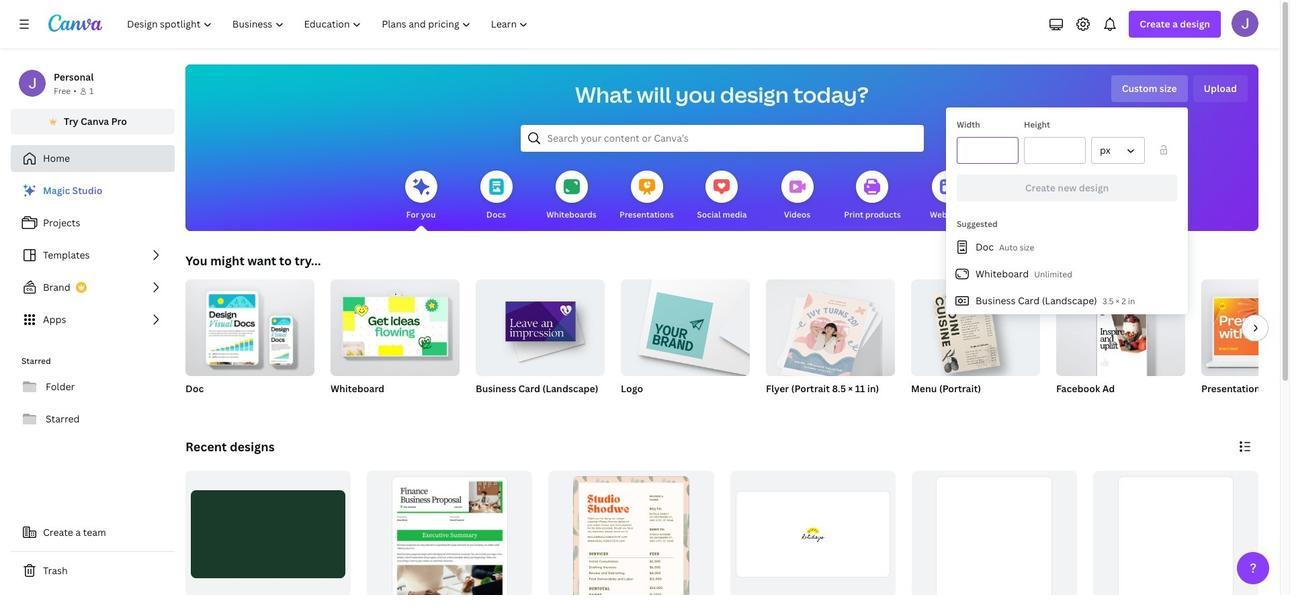Task type: locate. For each thing, give the bounding box(es) containing it.
0 horizontal spatial list
[[11, 177, 175, 333]]

Search search field
[[547, 126, 897, 151]]

Units: px button
[[1091, 137, 1145, 164]]

list
[[11, 177, 175, 333], [946, 234, 1188, 314]]

None search field
[[520, 125, 924, 152]]

None number field
[[966, 138, 1010, 163], [1033, 138, 1077, 163], [966, 138, 1010, 163], [1033, 138, 1077, 163]]

1 horizontal spatial list
[[946, 234, 1188, 314]]

group
[[331, 274, 460, 413], [331, 274, 460, 376], [476, 274, 605, 413], [476, 274, 605, 376], [621, 274, 750, 413], [621, 274, 750, 376], [766, 274, 895, 413], [766, 274, 895, 381], [185, 280, 314, 413], [185, 280, 314, 376], [911, 280, 1040, 413], [911, 280, 1040, 376], [1056, 280, 1185, 413], [1056, 280, 1185, 376], [1201, 280, 1290, 413], [1201, 280, 1290, 376], [367, 471, 532, 595], [549, 471, 714, 595], [730, 471, 895, 595], [912, 471, 1077, 595], [1093, 471, 1259, 595]]



Task type: vqa. For each thing, say whether or not it's contained in the screenshot.
jacob simon 'icon'
yes



Task type: describe. For each thing, give the bounding box(es) containing it.
top level navigation element
[[118, 11, 540, 38]]

jacob simon image
[[1232, 10, 1259, 37]]



